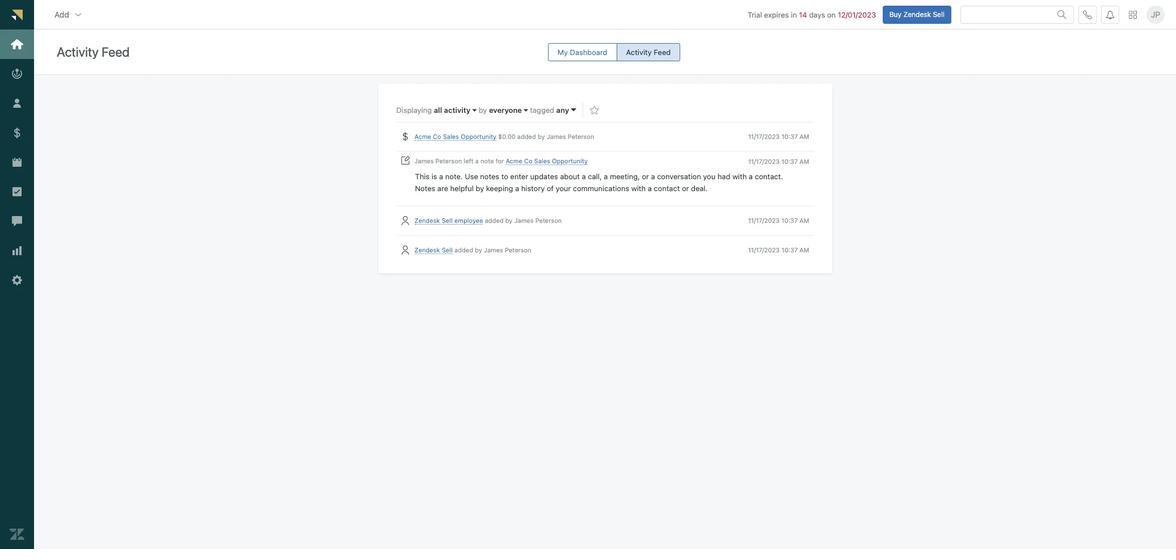 Task type: describe. For each thing, give the bounding box(es) containing it.
communications
[[573, 184, 630, 193]]

am for acme
[[800, 158, 810, 165]]

0 vertical spatial acme co sales opportunity link
[[415, 133, 497, 141]]

buy zendesk sell button
[[883, 5, 952, 24]]

note
[[481, 157, 494, 165]]

a right left
[[476, 157, 479, 165]]

had
[[718, 172, 731, 181]]

james down history
[[515, 217, 534, 224]]

you
[[703, 172, 716, 181]]

1 horizontal spatial added
[[485, 217, 504, 224]]

all
[[434, 106, 442, 115]]

add
[[54, 9, 69, 19]]

11/17/2023 10:37 am for acme
[[748, 158, 810, 165]]

for
[[496, 157, 504, 165]]

11/17/2023 for by
[[748, 133, 780, 140]]

is
[[432, 172, 437, 181]]

1 horizontal spatial acme
[[506, 157, 523, 165]]

notes
[[415, 184, 436, 193]]

peterson down any
[[568, 133, 594, 140]]

employee
[[455, 217, 483, 224]]

activity feed link
[[617, 43, 681, 61]]

0 horizontal spatial activity
[[57, 45, 99, 60]]

peterson down of
[[536, 217, 562, 224]]

0 vertical spatial with
[[733, 172, 747, 181]]

10:37 for by
[[782, 133, 798, 140]]

1 horizontal spatial or
[[682, 184, 689, 193]]

to
[[502, 172, 508, 181]]

history
[[521, 184, 545, 193]]

zendesk sell employee added by james peterson
[[415, 217, 562, 224]]

search image
[[1058, 10, 1067, 19]]

0 horizontal spatial co
[[433, 133, 441, 140]]

0 horizontal spatial acme
[[415, 133, 431, 140]]

1 horizontal spatial activity
[[626, 47, 652, 57]]

tagged
[[530, 106, 555, 115]]

trial expires in 14 days on 12/01/2023
[[748, 10, 876, 19]]

a left contact.
[[749, 172, 753, 181]]

peterson up note.
[[436, 157, 462, 165]]

0 vertical spatial opportunity
[[461, 133, 497, 140]]

1 horizontal spatial activity feed
[[626, 47, 671, 57]]

am for by
[[800, 133, 810, 140]]

4 am from the top
[[800, 246, 810, 254]]

use
[[465, 172, 478, 181]]

a right "is"
[[439, 172, 443, 181]]

left
[[464, 157, 474, 165]]

activity
[[444, 106, 471, 115]]

acme co sales opportunity $0.00 added by james peterson
[[415, 133, 594, 140]]

call,
[[588, 172, 602, 181]]

enter
[[511, 172, 528, 181]]

everyone
[[489, 106, 522, 115]]

a left contact
[[648, 184, 652, 193]]

bell image
[[1106, 10, 1115, 19]]

a down the enter
[[515, 184, 519, 193]]

zendesk sell link
[[415, 246, 453, 254]]

1 horizontal spatial sales
[[534, 157, 550, 165]]

sell for zendesk sell added by james peterson
[[442, 246, 453, 254]]

james down any
[[547, 133, 566, 140]]

note.
[[445, 172, 463, 181]]

$0.00
[[498, 133, 516, 140]]

by down zendesk sell employee added by james peterson
[[475, 246, 482, 254]]

sell inside button
[[933, 10, 945, 19]]

peterson down zendesk sell employee added by james peterson
[[505, 246, 532, 254]]

0 vertical spatial added
[[518, 133, 536, 140]]

are
[[438, 184, 448, 193]]

2 vertical spatial added
[[455, 246, 473, 254]]



Task type: vqa. For each thing, say whether or not it's contained in the screenshot.
by 10:37
yes



Task type: locate. For each thing, give the bounding box(es) containing it.
1 horizontal spatial co
[[524, 157, 533, 165]]

1 vertical spatial acme
[[506, 157, 523, 165]]

a right "call,"
[[604, 172, 608, 181]]

with right had
[[733, 172, 747, 181]]

14
[[799, 10, 807, 19]]

3 11/17/2023 10:37 am from the top
[[748, 217, 810, 224]]

2 horizontal spatial added
[[518, 133, 536, 140]]

zendesk
[[904, 10, 931, 19], [415, 217, 440, 224], [415, 246, 440, 254]]

zendesk for zendesk sell added by james peterson
[[415, 246, 440, 254]]

0 horizontal spatial sales
[[443, 133, 459, 140]]

2 11/17/2023 from the top
[[748, 158, 780, 165]]

james down zendesk sell employee added by james peterson
[[484, 246, 503, 254]]

jp button
[[1147, 5, 1165, 24]]

james up this
[[415, 157, 434, 165]]

with
[[733, 172, 747, 181], [632, 184, 646, 193]]

contact.
[[755, 172, 783, 181]]

acme co sales opportunity link up 'updates'
[[506, 157, 588, 165]]

4 11/17/2023 from the top
[[748, 246, 780, 254]]

zendesk for zendesk sell employee added by james peterson
[[415, 217, 440, 224]]

by inside this is a note. use notes to enter updates about a call, a meeting, or a conversation you had with a contact. notes are helpful by keeping a history of your communications with a contact or deal.
[[476, 184, 484, 193]]

days
[[809, 10, 826, 19]]

or down conversation
[[682, 184, 689, 193]]

this is a note. use notes to enter updates about a call, a meeting, or a conversation you had with a contact. notes are helpful by keeping a history of your communications with a contact or deal.
[[415, 172, 786, 193]]

james peterson left a note for acme co sales opportunity
[[415, 157, 588, 165]]

2 11/17/2023 10:37 am from the top
[[748, 158, 810, 165]]

1 vertical spatial with
[[632, 184, 646, 193]]

by right caret down icon
[[479, 106, 487, 115]]

zendesk right buy
[[904, 10, 931, 19]]

caret down image for everyone
[[524, 107, 528, 114]]

1 am from the top
[[800, 133, 810, 140]]

by
[[479, 106, 487, 115], [538, 133, 545, 140], [476, 184, 484, 193], [506, 217, 513, 224], [475, 246, 482, 254]]

10:37 for peterson
[[782, 217, 798, 224]]

all activity link
[[434, 106, 477, 115]]

1 10:37 from the top
[[782, 133, 798, 140]]

0 horizontal spatial acme co sales opportunity link
[[415, 133, 497, 141]]

activity feed
[[57, 45, 130, 60], [626, 47, 671, 57]]

james
[[547, 133, 566, 140], [415, 157, 434, 165], [515, 217, 534, 224], [484, 246, 503, 254]]

jp
[[1152, 10, 1161, 19]]

1 vertical spatial or
[[682, 184, 689, 193]]

zendesk sell added by james peterson
[[415, 246, 532, 254]]

1 vertical spatial opportunity
[[552, 157, 588, 165]]

0 horizontal spatial added
[[455, 246, 473, 254]]

by down the use
[[476, 184, 484, 193]]

acme right the for
[[506, 157, 523, 165]]

0 vertical spatial acme
[[415, 133, 431, 140]]

add button
[[45, 3, 92, 26]]

11/17/2023 10:37 am
[[748, 133, 810, 140], [748, 158, 810, 165], [748, 217, 810, 224], [748, 246, 810, 254]]

keeping
[[486, 184, 513, 193]]

am for peterson
[[800, 217, 810, 224]]

zendesk products image
[[1130, 11, 1137, 19]]

am
[[800, 133, 810, 140], [800, 158, 810, 165], [800, 217, 810, 224], [800, 246, 810, 254]]

a up contact
[[651, 172, 655, 181]]

1 vertical spatial added
[[485, 217, 504, 224]]

opportunity up 'about'
[[552, 157, 588, 165]]

1 vertical spatial zendesk
[[415, 217, 440, 224]]

4 10:37 from the top
[[782, 246, 798, 254]]

updates
[[530, 172, 558, 181]]

2 10:37 from the top
[[782, 158, 798, 165]]

co up the enter
[[524, 157, 533, 165]]

11/17/2023
[[748, 133, 780, 140], [748, 158, 780, 165], [748, 217, 780, 224], [748, 246, 780, 254]]

activity right dashboard
[[626, 47, 652, 57]]

chevron down image
[[74, 10, 83, 19]]

buy zendesk sell
[[890, 10, 945, 19]]

helpful
[[450, 184, 474, 193]]

1 horizontal spatial acme co sales opportunity link
[[506, 157, 588, 165]]

your
[[556, 184, 571, 193]]

acme
[[415, 133, 431, 140], [506, 157, 523, 165]]

3 am from the top
[[800, 217, 810, 224]]

1 vertical spatial co
[[524, 157, 533, 165]]

1 horizontal spatial with
[[733, 172, 747, 181]]

added right the $0.00
[[518, 133, 536, 140]]

caret down image
[[473, 107, 477, 114]]

or right meeting,
[[642, 172, 649, 181]]

zendesk image
[[10, 527, 24, 542]]

zendesk down zendesk sell employee link
[[415, 246, 440, 254]]

all activity
[[434, 106, 471, 115]]

my dashboard link
[[548, 43, 617, 61]]

zendesk inside button
[[904, 10, 931, 19]]

my
[[558, 47, 568, 57]]

about
[[560, 172, 580, 181]]

displaying
[[396, 106, 434, 115]]

opportunity
[[461, 133, 497, 140], [552, 157, 588, 165]]

0 horizontal spatial or
[[642, 172, 649, 181]]

added down employee
[[455, 246, 473, 254]]

acme co sales opportunity link
[[415, 133, 497, 141], [506, 157, 588, 165]]

11/17/2023 for acme
[[748, 158, 780, 165]]

0 vertical spatial zendesk
[[904, 10, 931, 19]]

any
[[557, 106, 569, 115]]

conversation
[[657, 172, 701, 181]]

0 horizontal spatial with
[[632, 184, 646, 193]]

activity
[[57, 45, 99, 60], [626, 47, 652, 57]]

of
[[547, 184, 554, 193]]

feed
[[102, 45, 130, 60], [654, 47, 671, 57]]

1 vertical spatial sales
[[534, 157, 550, 165]]

notes image
[[401, 156, 410, 165]]

0 horizontal spatial feed
[[102, 45, 130, 60]]

opportunity up note
[[461, 133, 497, 140]]

sell right buy
[[933, 10, 945, 19]]

this
[[415, 172, 430, 181]]

1 vertical spatial sell
[[442, 217, 453, 224]]

deal.
[[691, 184, 708, 193]]

acme down displaying
[[415, 133, 431, 140]]

1 horizontal spatial opportunity
[[552, 157, 588, 165]]

3 11/17/2023 from the top
[[748, 217, 780, 224]]

sell for zendesk sell employee added by james peterson
[[442, 217, 453, 224]]

sales down the all activity
[[443, 133, 459, 140]]

peterson
[[568, 133, 594, 140], [436, 157, 462, 165], [536, 217, 562, 224], [505, 246, 532, 254]]

0 vertical spatial co
[[433, 133, 441, 140]]

sell left employee
[[442, 217, 453, 224]]

0 horizontal spatial opportunity
[[461, 133, 497, 140]]

on
[[828, 10, 836, 19]]

11/17/2023 for peterson
[[748, 217, 780, 224]]

0 horizontal spatial caret down image
[[524, 107, 528, 114]]

activity down the chevron down image
[[57, 45, 99, 60]]

trial
[[748, 10, 762, 19]]

acme co sales opportunity link down all activity link
[[415, 133, 497, 141]]

calls image
[[1084, 10, 1093, 19]]

1 11/17/2023 10:37 am from the top
[[748, 133, 810, 140]]

10:37 for acme
[[782, 158, 798, 165]]

12/01/2023
[[838, 10, 876, 19]]

buy
[[890, 10, 902, 19]]

2 am from the top
[[800, 158, 810, 165]]

1 horizontal spatial caret down image
[[571, 105, 576, 115]]

caret down image
[[571, 105, 576, 115], [524, 107, 528, 114]]

sales up 'updates'
[[534, 157, 550, 165]]

caret down image left tagged at top left
[[524, 107, 528, 114]]

added right employee
[[485, 217, 504, 224]]

a
[[476, 157, 479, 165], [439, 172, 443, 181], [582, 172, 586, 181], [604, 172, 608, 181], [651, 172, 655, 181], [749, 172, 753, 181], [515, 184, 519, 193], [648, 184, 652, 193]]

by down the keeping
[[506, 217, 513, 224]]

in
[[791, 10, 797, 19]]

0 vertical spatial or
[[642, 172, 649, 181]]

contact
[[654, 184, 680, 193]]

added
[[518, 133, 536, 140], [485, 217, 504, 224], [455, 246, 473, 254]]

1 horizontal spatial feed
[[654, 47, 671, 57]]

sales
[[443, 133, 459, 140], [534, 157, 550, 165]]

notes
[[480, 172, 500, 181]]

zendesk sell employee link
[[415, 217, 483, 225]]

expires
[[765, 10, 789, 19]]

caret down image for any
[[571, 105, 576, 115]]

0 vertical spatial sell
[[933, 10, 945, 19]]

sell
[[933, 10, 945, 19], [442, 217, 453, 224], [442, 246, 453, 254]]

10:37
[[782, 133, 798, 140], [782, 158, 798, 165], [782, 217, 798, 224], [782, 246, 798, 254]]

1 vertical spatial acme co sales opportunity link
[[506, 157, 588, 165]]

co
[[433, 133, 441, 140], [524, 157, 533, 165]]

2 vertical spatial sell
[[442, 246, 453, 254]]

co down all
[[433, 133, 441, 140]]

2 vertical spatial zendesk
[[415, 246, 440, 254]]

caret down image right any
[[571, 105, 576, 115]]

0 horizontal spatial activity feed
[[57, 45, 130, 60]]

11/17/2023 10:37 am for by
[[748, 133, 810, 140]]

sell down zendesk sell employee link
[[442, 246, 453, 254]]

4 11/17/2023 10:37 am from the top
[[748, 246, 810, 254]]

dashboard
[[570, 47, 608, 57]]

with down meeting,
[[632, 184, 646, 193]]

by down tagged at top left
[[538, 133, 545, 140]]

meeting,
[[610, 172, 640, 181]]

3 10:37 from the top
[[782, 217, 798, 224]]

11/17/2023 10:37 am for peterson
[[748, 217, 810, 224]]

a left "call,"
[[582, 172, 586, 181]]

my dashboard
[[558, 47, 608, 57]]

feed inside activity feed link
[[654, 47, 671, 57]]

0 vertical spatial sales
[[443, 133, 459, 140]]

1 11/17/2023 from the top
[[748, 133, 780, 140]]

zendesk up 'zendesk sell' link
[[415, 217, 440, 224]]

or
[[642, 172, 649, 181], [682, 184, 689, 193]]



